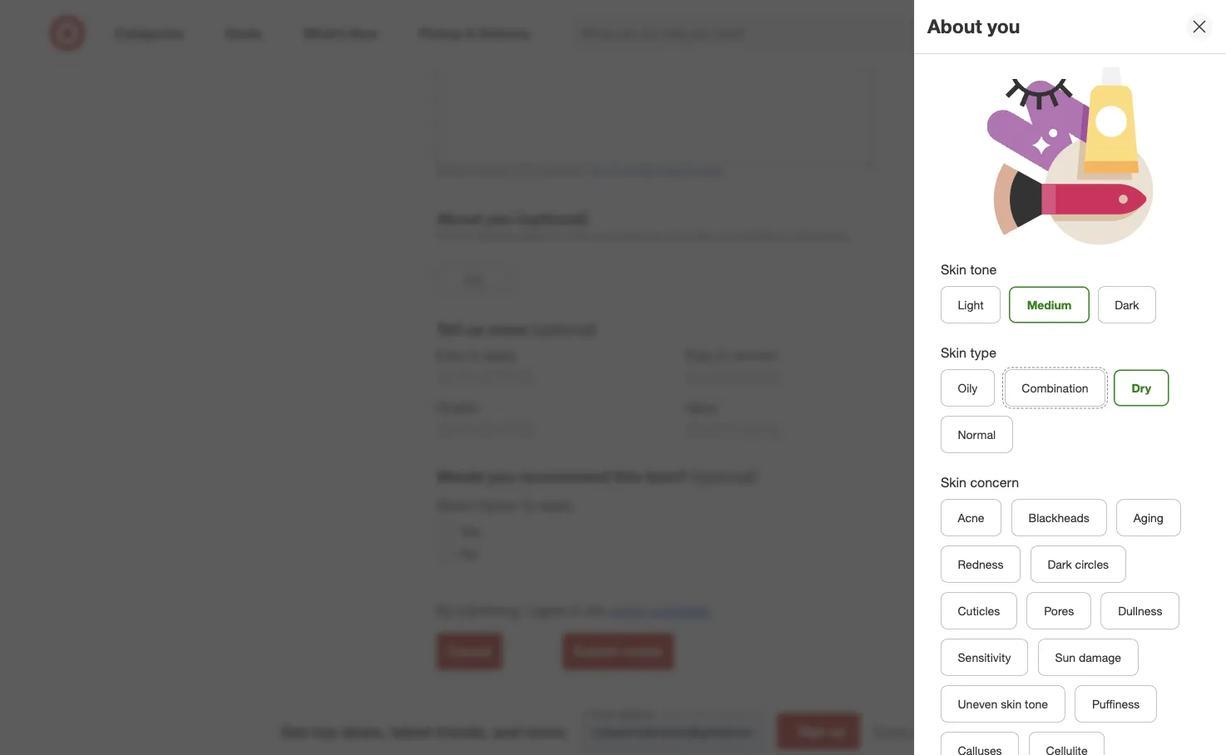 Task type: describe. For each thing, give the bounding box(es) containing it.
relevant
[[743, 230, 778, 242]]

the
[[586, 603, 605, 619]]

uneven
[[958, 697, 998, 712]]

concern
[[971, 475, 1020, 491]]

dark for dark
[[1115, 298, 1140, 312]]

long
[[934, 347, 964, 363]]

select
[[437, 498, 475, 514]]

combination
[[1022, 381, 1089, 395]]

trends,
[[436, 722, 488, 741]]

make
[[563, 230, 588, 242]]

dark button
[[1098, 287, 1157, 323]]

aging
[[1134, 511, 1164, 525]]

uneven skin tone
[[958, 697, 1049, 712]]

search
[[974, 27, 1014, 43]]

acne
[[958, 511, 985, 525]]

review inside 'button'
[[622, 644, 663, 660]]

experience
[[613, 230, 662, 242]]

0 horizontal spatial tone
[[971, 262, 997, 278]]

additional
[[473, 230, 517, 242]]

dullness button
[[1102, 593, 1180, 630]]

of
[[665, 230, 674, 242]]

helpful
[[657, 166, 686, 178]]

redness
[[958, 557, 1004, 572]]

would
[[437, 467, 483, 486]]

provide
[[437, 230, 471, 242]]

No radio
[[437, 546, 454, 563]]

privacy
[[874, 725, 911, 739]]

light button
[[941, 287, 1001, 323]]

type
[[971, 345, 997, 361]]

by submitting, i agree to the review guidelines
[[437, 603, 711, 619]]

no
[[460, 546, 477, 563]]

skin tone
[[941, 262, 997, 278]]

dark circles
[[1048, 557, 1109, 572]]

combination button
[[1005, 370, 1106, 407]]

this inside about you (optional) provide additional details to make your experience of this item more relevant to other guests
[[677, 230, 693, 242]]

policy
[[915, 725, 946, 739]]

you for about you (optional) provide additional details to make your experience of this item more relevant to other guests
[[486, 209, 514, 228]]

quality
[[437, 400, 478, 416]]

you for would you recommend this item? (optional)
[[488, 467, 515, 486]]

blackheads button
[[1012, 500, 1107, 536]]

redness button
[[941, 546, 1021, 583]]

normal
[[958, 427, 996, 442]]

cuticles
[[958, 604, 1001, 618]]

light
[[958, 298, 984, 312]]

normal button
[[941, 417, 1013, 453]]

privacy policy
[[874, 725, 946, 739]]

for
[[609, 166, 621, 178]]

sun damage button
[[1039, 640, 1139, 676]]

add
[[464, 273, 483, 286]]

about you dialog
[[915, 0, 1227, 756]]

cancel
[[448, 644, 492, 660]]

item?
[[646, 467, 687, 486]]

privacy policy link
[[874, 724, 946, 740]]

submitting,
[[456, 603, 522, 619]]

medium button
[[1010, 287, 1090, 323]]

to left remove
[[717, 347, 729, 363]]

easy to remove
[[685, 347, 777, 363]]

add button
[[437, 266, 510, 293]]

(optional) inside about you (optional) provide additional details to make your experience of this item more relevant to other guests
[[518, 209, 588, 228]]

agree
[[533, 603, 567, 619]]

0 vertical spatial review
[[609, 603, 647, 619]]

Yes radio
[[437, 524, 454, 541]]

What can we help you find? suggestions appear below search field
[[571, 15, 985, 52]]

cancel link
[[437, 634, 503, 670]]

dark circles button
[[1031, 546, 1126, 583]]

deals,
[[341, 722, 386, 741]]

us
[[466, 320, 484, 339]]

to left other
[[781, 230, 790, 242]]

blackheads
[[1029, 511, 1090, 525]]

would you recommend this item? (optional)
[[437, 467, 757, 486]]

pores button
[[1028, 593, 1092, 630]]

dry
[[1132, 381, 1152, 395]]

recommend
[[519, 467, 609, 486]]

up
[[830, 724, 846, 740]]

submit review
[[574, 644, 663, 660]]

cuticles button
[[941, 593, 1018, 630]]

tell us more (optional)
[[437, 320, 597, 339]]

pores
[[1045, 604, 1075, 618]]

puffiness button
[[1076, 686, 1157, 723]]

tone inside button
[[1025, 697, 1049, 712]]

circles
[[1076, 557, 1109, 572]]

sign
[[798, 724, 826, 740]]

submit
[[574, 644, 618, 660]]



Task type: locate. For each thing, give the bounding box(es) containing it.
is
[[511, 166, 519, 178]]

sensitivity
[[958, 650, 1012, 665]]

0 vertical spatial this
[[677, 230, 693, 242]]

dark
[[1115, 298, 1140, 312], [1048, 557, 1073, 572]]

easy down tell
[[437, 347, 465, 363]]

sensitivity button
[[941, 640, 1029, 676]]

1 easy from the left
[[437, 347, 465, 363]]

dullness
[[1119, 604, 1163, 618]]

to left apply
[[469, 347, 481, 363]]

skin up acne at the right bottom of page
[[941, 475, 967, 491]]

0 vertical spatial skin
[[941, 262, 967, 278]]

dark inside 'button'
[[1048, 557, 1073, 572]]

1 vertical spatial about
[[437, 209, 482, 228]]

get top deals, latest trends, and more.
[[281, 722, 568, 741]]

sun
[[1056, 650, 1076, 665]]

you for about you
[[988, 15, 1021, 38]]

tone right skin
[[1025, 697, 1049, 712]]

review down the review guidelines button
[[622, 644, 663, 660]]

tips for writing helpful reviews button
[[588, 165, 723, 179]]

dry button
[[1114, 370, 1170, 407]]

oily button
[[941, 370, 995, 407]]

apply
[[539, 498, 573, 514]]

20
[[521, 166, 533, 178]]

skin
[[1001, 697, 1022, 712]]

option
[[478, 498, 519, 514]]

your
[[590, 230, 610, 242]]

other
[[793, 230, 816, 242]]

skin type
[[941, 345, 997, 361]]

latest
[[390, 722, 432, 741]]

0 horizontal spatial this
[[614, 467, 641, 486]]

2 skin from the top
[[941, 345, 967, 361]]

1 horizontal spatial more
[[717, 230, 740, 242]]

skin
[[941, 262, 967, 278], [941, 345, 967, 361], [941, 475, 967, 491]]

more inside about you (optional) provide additional details to make your experience of this item more relevant to other guests
[[717, 230, 740, 242]]

1 horizontal spatial this
[[677, 230, 693, 242]]

1 vertical spatial review
[[622, 644, 663, 660]]

tone up light
[[971, 262, 997, 278]]

lasting
[[968, 347, 1007, 363]]

review guidelines button
[[609, 602, 711, 621]]

1 vertical spatial tone
[[1025, 697, 1049, 712]]

1 horizontal spatial tone
[[1025, 697, 1049, 712]]

minimum
[[437, 166, 478, 178]]

1 vertical spatial skin
[[941, 345, 967, 361]]

you inside about you (optional) provide additional details to make your experience of this item more relevant to other guests
[[486, 209, 514, 228]]

None text field
[[437, 15, 872, 165], [582, 714, 764, 750], [437, 15, 872, 165], [582, 714, 764, 750]]

this right of
[[677, 230, 693, 242]]

0 vertical spatial you
[[988, 15, 1021, 38]]

easy for easy to remove
[[685, 347, 714, 363]]

reviews
[[689, 166, 723, 178]]

2 vertical spatial skin
[[941, 475, 967, 491]]

3 skin from the top
[[941, 475, 967, 491]]

remove
[[733, 347, 777, 363]]

0 vertical spatial (optional)
[[518, 209, 588, 228]]

1 horizontal spatial easy
[[685, 347, 714, 363]]

0 vertical spatial dark
[[1115, 298, 1140, 312]]

and
[[493, 722, 521, 741]]

2 vertical spatial (optional)
[[692, 467, 757, 486]]

more
[[717, 230, 740, 242], [488, 320, 527, 339]]

item
[[695, 230, 715, 242]]

0 horizontal spatial more
[[488, 320, 527, 339]]

about you (optional) provide additional details to make your experience of this item more relevant to other guests
[[437, 209, 849, 242]]

apply
[[484, 347, 517, 363]]

select option to apply
[[437, 498, 573, 514]]

to left make
[[552, 230, 561, 242]]

0 vertical spatial tone
[[971, 262, 997, 278]]

guests
[[819, 230, 849, 242]]

1 vertical spatial dark
[[1048, 557, 1073, 572]]

guidelines
[[651, 603, 711, 619]]

0 horizontal spatial about
[[437, 209, 482, 228]]

to
[[522, 498, 536, 514]]

easy
[[437, 347, 465, 363], [685, 347, 714, 363]]

1 vertical spatial more
[[488, 320, 527, 339]]

1 vertical spatial (optional)
[[531, 320, 597, 339]]

about for about you (optional) provide additional details to make your experience of this item more relevant to other guests
[[437, 209, 482, 228]]

by
[[437, 603, 453, 619]]

oily
[[958, 381, 978, 395]]

dark left circles
[[1048, 557, 1073, 572]]

0 vertical spatial about
[[928, 15, 983, 38]]

1 horizontal spatial about
[[928, 15, 983, 38]]

aging button
[[1117, 500, 1181, 536]]

get
[[281, 722, 308, 741]]

about
[[928, 15, 983, 38], [437, 209, 482, 228]]

long lasting
[[934, 347, 1007, 363]]

skin for skin tone
[[941, 262, 967, 278]]

easy up value
[[685, 347, 714, 363]]

(optional)
[[518, 209, 588, 228], [531, 320, 597, 339], [692, 467, 757, 486]]

sign up
[[798, 724, 846, 740]]

1 vertical spatial this
[[614, 467, 641, 486]]

0 vertical spatial more
[[717, 230, 740, 242]]

about inside about you (optional) provide additional details to make your experience of this item more relevant to other guests
[[437, 209, 482, 228]]

skin for skin type
[[941, 345, 967, 361]]

0 horizontal spatial dark
[[1048, 557, 1073, 572]]

to
[[552, 230, 561, 242], [781, 230, 790, 242], [469, 347, 481, 363], [717, 347, 729, 363], [570, 603, 582, 619]]

sign up button
[[777, 714, 860, 750]]

dark inside button
[[1115, 298, 1140, 312]]

characters.
[[535, 166, 585, 178]]

search button
[[974, 15, 1014, 55]]

about for about you
[[928, 15, 983, 38]]

this left item?
[[614, 467, 641, 486]]

you
[[988, 15, 1021, 38], [486, 209, 514, 228], [488, 467, 515, 486]]

minimum length is 20 characters. tips for writing helpful reviews
[[437, 166, 723, 178]]

submit review button
[[563, 634, 674, 670]]

value
[[685, 400, 717, 416]]

medium
[[1027, 298, 1072, 312]]

2 easy from the left
[[685, 347, 714, 363]]

tips
[[588, 166, 607, 178]]

skin for skin concern
[[941, 475, 967, 491]]

0 horizontal spatial easy
[[437, 347, 465, 363]]

skin left type at the right top
[[941, 345, 967, 361]]

sun damage
[[1056, 650, 1122, 665]]

tone
[[971, 262, 997, 278], [1025, 697, 1049, 712]]

2 vertical spatial you
[[488, 467, 515, 486]]

details
[[520, 230, 549, 242]]

uneven skin tone button
[[941, 686, 1066, 723]]

more right item on the right of page
[[717, 230, 740, 242]]

review right the
[[609, 603, 647, 619]]

more up apply
[[488, 320, 527, 339]]

1 skin from the top
[[941, 262, 967, 278]]

easy for easy to apply
[[437, 347, 465, 363]]

about inside about you dialog
[[928, 15, 983, 38]]

top
[[312, 722, 337, 741]]

length
[[481, 166, 509, 178]]

1 horizontal spatial dark
[[1115, 298, 1140, 312]]

dark right medium
[[1115, 298, 1140, 312]]

to left the
[[570, 603, 582, 619]]

1 vertical spatial you
[[486, 209, 514, 228]]

dark for dark circles
[[1048, 557, 1073, 572]]

this
[[677, 230, 693, 242], [614, 467, 641, 486]]

skin up light
[[941, 262, 967, 278]]

you inside dialog
[[988, 15, 1021, 38]]



Task type: vqa. For each thing, say whether or not it's contained in the screenshot.
'Add to cart' "button" for Love To Dream Swaddle UP Adaptive Original Swaddle Wrap
no



